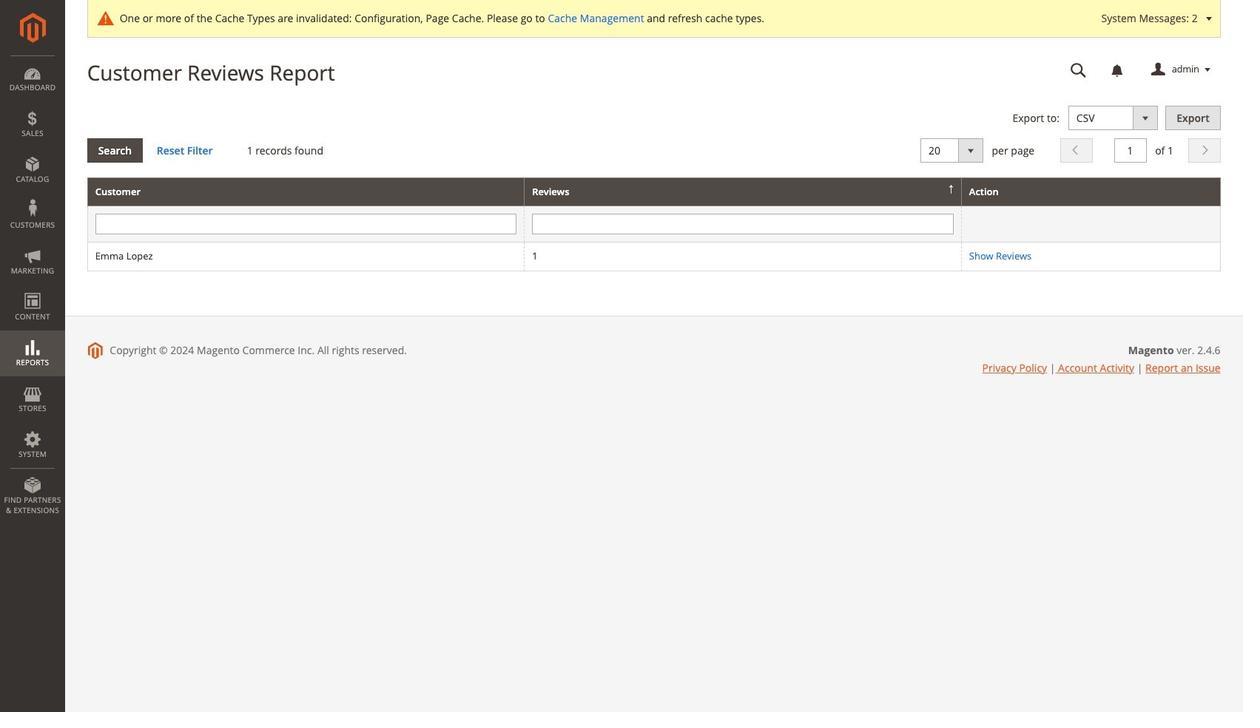 Task type: locate. For each thing, give the bounding box(es) containing it.
menu bar
[[0, 56, 65, 523]]

None text field
[[1114, 138, 1147, 163], [95, 214, 517, 235], [532, 214, 954, 235], [1114, 138, 1147, 163], [95, 214, 517, 235], [532, 214, 954, 235]]

magento admin panel image
[[20, 13, 46, 43]]

None text field
[[1060, 57, 1097, 83]]



